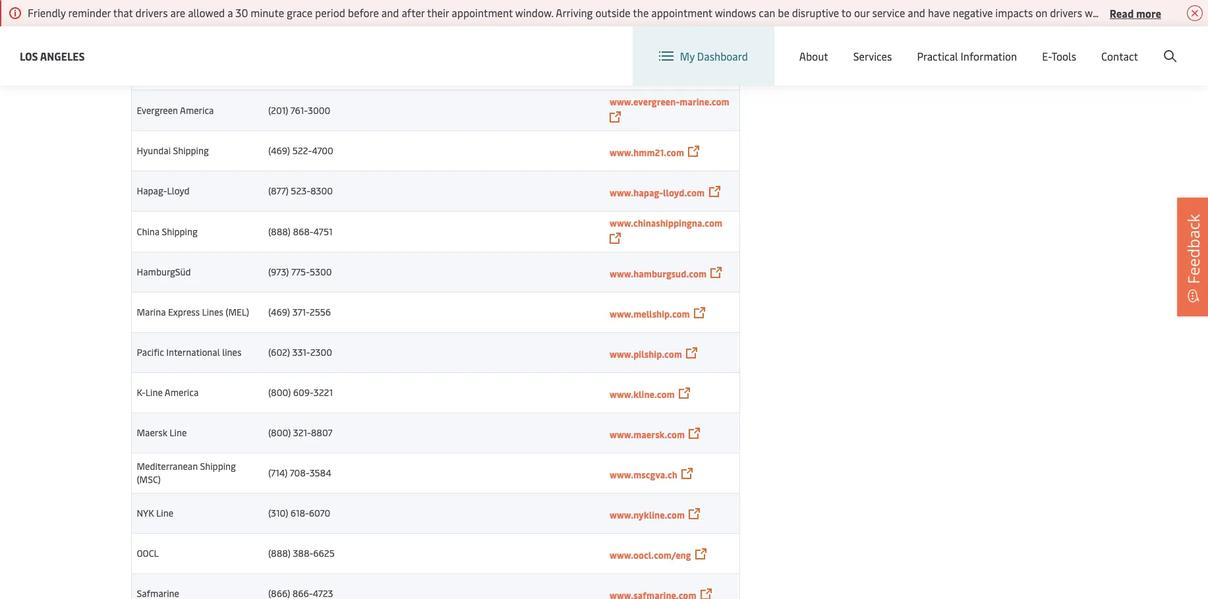 Task type: locate. For each thing, give the bounding box(es) containing it.
2 (888) from the top
[[268, 547, 291, 560]]

line right maersk at bottom left
[[170, 427, 187, 439]]

0 horizontal spatial and
[[382, 5, 399, 20]]

1 vertical spatial (800)
[[268, 427, 291, 439]]

practical information button
[[918, 26, 1018, 86]]

and left have
[[908, 5, 926, 20]]

e-tools button
[[1043, 26, 1077, 86]]

appointment up cgm.com
[[652, 5, 713, 20]]

window.
[[516, 5, 554, 20]]

0 horizontal spatial drivers
[[136, 5, 168, 20]]

dashboard
[[698, 49, 748, 63]]

4751
[[314, 225, 333, 238]]

(469) left 522-
[[268, 144, 290, 157]]

reminder
[[68, 5, 111, 20]]

www.hamburgsud.com link
[[610, 267, 707, 280]]

drivers left who
[[1051, 5, 1083, 20]]

negative
[[953, 5, 993, 20]]

(800) left 609-
[[268, 386, 291, 399]]

america right evergreen
[[180, 104, 214, 116]]

and
[[382, 5, 399, 20], [908, 5, 926, 20]]

2 (469) from the top
[[268, 306, 290, 319]]

1 horizontal spatial on
[[1138, 5, 1150, 20]]

express
[[168, 306, 200, 319]]

www.oocl.com/eng
[[610, 549, 691, 562]]

1 vertical spatial (888)
[[268, 547, 291, 560]]

1 vertical spatial shipping
[[162, 225, 198, 238]]

0 horizontal spatial appointment
[[452, 5, 513, 20]]

www.cosco-usa.com
[[610, 65, 696, 77]]

www.mscgva.ch link
[[610, 469, 678, 481]]

2 vertical spatial shipping
[[200, 460, 236, 473]]

shipping right hyundai
[[173, 144, 209, 157]]

(800) for (800) 609-3221
[[268, 386, 291, 399]]

(888) left 388-
[[268, 547, 291, 560]]

1 horizontal spatial drivers
[[1051, 5, 1083, 20]]

30
[[236, 5, 248, 20]]

pacific international lines
[[137, 346, 242, 359]]

0 vertical spatial america
[[180, 104, 214, 116]]

0 vertical spatial shipping
[[173, 144, 209, 157]]

pacific
[[137, 346, 164, 359]]

(mel)
[[226, 306, 249, 319]]

marina express lines (mel)
[[137, 306, 249, 319]]

www.mscgva.ch
[[610, 469, 678, 481]]

(310)
[[268, 507, 288, 520]]

(888) for (888) 868-4751
[[268, 225, 291, 238]]

los angeles link
[[20, 48, 85, 64]]

0 vertical spatial (469)
[[268, 144, 290, 157]]

1 (469) from the top
[[268, 144, 290, 157]]

switch location button
[[817, 38, 912, 53]]

(469)
[[268, 144, 290, 157], [268, 306, 290, 319]]

/
[[1105, 39, 1109, 53]]

services
[[854, 49, 893, 63]]

0 vertical spatial line
[[146, 386, 163, 399]]

(888) for (888) 388-6625
[[268, 547, 291, 560]]

maersk
[[137, 427, 167, 439]]

shipping for hyundai shipping
[[173, 144, 209, 157]]

shipping right mediterranean at the left bottom of the page
[[200, 460, 236, 473]]

868-
[[293, 225, 314, 238]]

(877) left 523-
[[268, 185, 289, 197]]

2 vertical spatial line
[[156, 507, 173, 520]]

(469) left the '371-'
[[268, 306, 290, 319]]

(800) 321-8807
[[268, 427, 333, 439]]

(800) left 321-
[[268, 427, 291, 439]]

on left time.
[[1138, 5, 1150, 20]]

(310) 618-6070
[[268, 507, 331, 520]]

shipping right china
[[162, 225, 198, 238]]

the
[[633, 5, 649, 20]]

allowed
[[188, 5, 225, 20]]

371-
[[293, 306, 310, 319]]

cgm-
[[137, 23, 160, 36]]

(714) 708-3584
[[268, 467, 331, 479]]

line for maersk
[[170, 427, 187, 439]]

mediterranean
[[137, 460, 198, 473]]

china
[[137, 225, 160, 238]]

on right impacts
[[1036, 5, 1048, 20]]

www.kline.com
[[610, 388, 675, 401]]

0 vertical spatial (888)
[[268, 225, 291, 238]]

e-
[[1043, 49, 1052, 63]]

after
[[402, 5, 425, 20]]

(877) down minute
[[268, 23, 289, 36]]

(877) for (877) 556-6308
[[268, 23, 289, 36]]

www.pilship.com
[[610, 348, 682, 360]]

drivers up the cgm-
[[136, 5, 168, 20]]

1 vertical spatial line
[[170, 427, 187, 439]]

appointment right their
[[452, 5, 513, 20]]

lloyd.com
[[663, 186, 705, 199]]

2 (877) from the top
[[268, 185, 289, 197]]

1 drivers from the left
[[136, 5, 168, 20]]

321-
[[293, 427, 311, 439]]

on
[[1036, 5, 1048, 20], [1138, 5, 1150, 20]]

www.maersk.com link
[[610, 428, 685, 441]]

line right nyk
[[156, 507, 173, 520]]

(877) 523-8300
[[268, 185, 333, 197]]

my dashboard
[[680, 49, 748, 63]]

switch location
[[838, 38, 912, 53]]

feedback button
[[1178, 197, 1209, 316]]

(msc)
[[137, 473, 161, 486]]

maersk line
[[137, 427, 187, 439]]

america right k-
[[165, 386, 199, 399]]

1 horizontal spatial appointment
[[652, 5, 713, 20]]

america
[[180, 104, 214, 116], [165, 386, 199, 399]]

1 (800) from the top
[[268, 386, 291, 399]]

388-
[[293, 547, 313, 560]]

556-
[[291, 23, 311, 36]]

mediterranean shipping (msc)
[[137, 460, 236, 486]]

line
[[146, 386, 163, 399], [170, 427, 187, 439], [156, 507, 173, 520]]

disruptive
[[793, 5, 840, 20]]

0 vertical spatial (800)
[[268, 386, 291, 399]]

1 vertical spatial america
[[165, 386, 199, 399]]

(469) 522-4700
[[268, 144, 334, 157]]

3221
[[314, 386, 333, 399]]

www.hapag-lloyd.com link
[[610, 186, 705, 199]]

1 vertical spatial (469)
[[268, 306, 290, 319]]

lines
[[202, 306, 224, 319]]

los
[[20, 48, 38, 63]]

information
[[961, 49, 1018, 63]]

www.hamburgsud.com
[[610, 267, 707, 280]]

friendly
[[28, 5, 66, 20]]

shipping inside "mediterranean shipping (msc)"
[[200, 460, 236, 473]]

1 (877) from the top
[[268, 23, 289, 36]]

my
[[680, 49, 695, 63]]

1 horizontal spatial and
[[908, 5, 926, 20]]

evergreen
[[137, 104, 178, 116]]

login / create account
[[1077, 39, 1184, 53]]

8300
[[311, 185, 333, 197]]

1 (888) from the top
[[268, 225, 291, 238]]

period
[[315, 5, 346, 20]]

0 vertical spatial (877)
[[268, 23, 289, 36]]

www.kline.com link
[[610, 388, 675, 401]]

my dashboard button
[[659, 26, 748, 86]]

(201)
[[268, 104, 288, 116]]

0 horizontal spatial on
[[1036, 5, 1048, 20]]

shipping
[[173, 144, 209, 157], [162, 225, 198, 238], [200, 460, 236, 473]]

and left after
[[382, 5, 399, 20]]

(888) left the 868-
[[268, 225, 291, 238]]

line up maersk at bottom left
[[146, 386, 163, 399]]

drivers
[[136, 5, 168, 20], [1051, 5, 1083, 20]]

1 vertical spatial (877)
[[268, 185, 289, 197]]

2 (800) from the top
[[268, 427, 291, 439]]



Task type: vqa. For each thing, say whether or not it's contained in the screenshot.


Task type: describe. For each thing, give the bounding box(es) containing it.
523-
[[291, 185, 311, 197]]

(800) for (800) 321-8807
[[268, 427, 291, 439]]

(469) for (469) 371-2556
[[268, 306, 290, 319]]

www.hapag-lloyd.com
[[610, 186, 705, 199]]

(973)
[[268, 266, 289, 278]]

be
[[778, 5, 790, 20]]

www.hmm21.com link
[[610, 146, 685, 159]]

www.cosco-
[[610, 65, 661, 77]]

2 drivers from the left
[[1051, 5, 1083, 20]]

331-
[[292, 346, 310, 359]]

hapag-lloyd
[[137, 185, 190, 197]]

menu
[[987, 39, 1015, 53]]

cgm.com
[[655, 25, 693, 37]]

global
[[955, 39, 985, 53]]

618-
[[291, 507, 309, 520]]

761-
[[291, 104, 308, 116]]

(877) 556-6308
[[268, 23, 333, 36]]

www.pilship.com link
[[610, 348, 682, 360]]

3584
[[310, 467, 331, 479]]

read
[[1110, 6, 1134, 20]]

marine.com
[[680, 96, 730, 108]]

6308
[[311, 23, 333, 36]]

k-
[[137, 386, 146, 399]]

lines
[[222, 346, 242, 359]]

outside
[[596, 5, 631, 20]]

china shipping
[[137, 225, 198, 238]]

can
[[759, 5, 776, 20]]

more
[[1137, 6, 1162, 20]]

www.cma-
[[610, 25, 655, 37]]

practical
[[918, 49, 959, 63]]

www.maersk.com
[[610, 428, 685, 441]]

lloyd
[[167, 185, 190, 197]]

(800) 609-3221
[[268, 386, 333, 399]]

switch
[[838, 38, 869, 53]]

(602) 331-2300
[[268, 346, 332, 359]]

close alert image
[[1188, 5, 1204, 21]]

(973) 775-5300
[[268, 266, 332, 278]]

(469) for (469) 522-4700
[[268, 144, 290, 157]]

www.chinashippingna.com
[[610, 217, 723, 229]]

www.mellship.com
[[610, 308, 690, 320]]

impacts
[[996, 5, 1034, 20]]

account
[[1145, 39, 1184, 53]]

login / create account link
[[1053, 26, 1184, 65]]

practical information
[[918, 49, 1018, 63]]

www.cosco-usa.com link
[[610, 65, 696, 77]]

a
[[228, 5, 233, 20]]

6625
[[313, 547, 335, 560]]

windows
[[715, 5, 757, 20]]

e-tools
[[1043, 49, 1077, 63]]

2 and from the left
[[908, 5, 926, 20]]

service
[[873, 5, 906, 20]]

www.hmm21.com
[[610, 146, 685, 159]]

1 appointment from the left
[[452, 5, 513, 20]]

global menu
[[955, 39, 1015, 53]]

services button
[[854, 26, 893, 86]]

5300
[[310, 266, 332, 278]]

line for k-
[[146, 386, 163, 399]]

2300
[[310, 346, 332, 359]]

evergreen america
[[137, 104, 214, 116]]

read more button
[[1110, 5, 1162, 21]]

drivers
[[1178, 5, 1209, 20]]

www.chinashippingna.com link
[[610, 217, 723, 229]]

(888) 388-6625
[[268, 547, 335, 560]]

who
[[1085, 5, 1105, 20]]

to
[[842, 5, 852, 20]]

line for nyk
[[156, 507, 173, 520]]

(877) for (877) 523-8300
[[268, 185, 289, 197]]

nyk
[[137, 507, 154, 520]]

(201) 761-3000
[[268, 104, 331, 116]]

feedback
[[1183, 214, 1205, 284]]

2556
[[310, 306, 331, 319]]

about button
[[800, 26, 829, 86]]

www.cma-cgm.com
[[610, 25, 693, 37]]

their
[[427, 5, 449, 20]]

login
[[1077, 39, 1103, 53]]

(602)
[[268, 346, 290, 359]]

1 and from the left
[[382, 5, 399, 20]]

friendly reminder that drivers are allowed a 30 minute grace period before and after their appointment window. arriving outside the appointment windows can be disruptive to our service and have negative impacts on drivers who arrive on time. drivers
[[28, 5, 1209, 20]]

(714)
[[268, 467, 288, 479]]

shipping for china shipping
[[162, 225, 198, 238]]

shipping for mediterranean shipping (msc)
[[200, 460, 236, 473]]

minute
[[251, 5, 284, 20]]

oocl
[[137, 547, 159, 560]]

create
[[1112, 39, 1143, 53]]

los angeles
[[20, 48, 85, 63]]

4700
[[312, 144, 334, 157]]

1 on from the left
[[1036, 5, 1048, 20]]

(469) 371-2556
[[268, 306, 331, 319]]

marina
[[137, 306, 166, 319]]

www.hapag-
[[610, 186, 663, 199]]

2 on from the left
[[1138, 5, 1150, 20]]

2 appointment from the left
[[652, 5, 713, 20]]

www.evergreen-marine.com
[[610, 96, 730, 108]]



